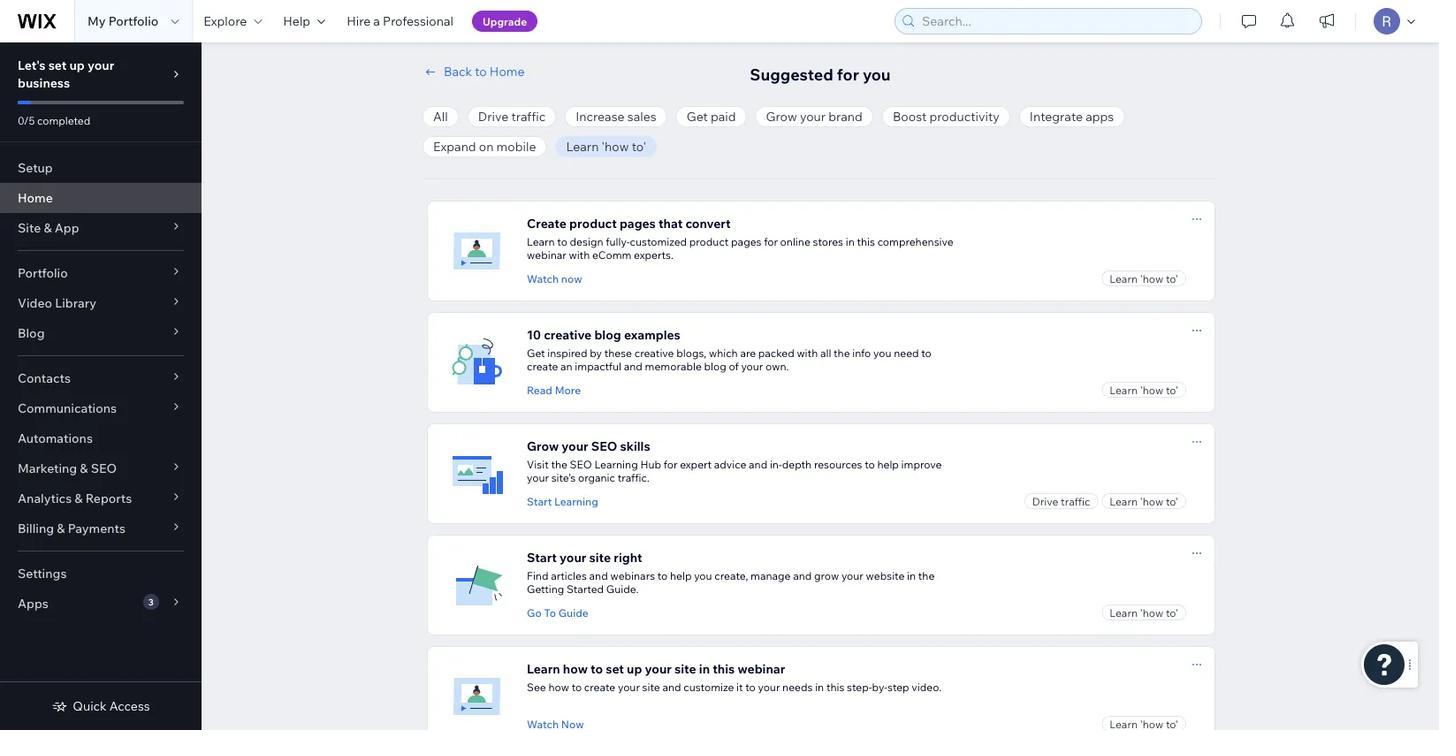 Task type: vqa. For each thing, say whether or not it's contained in the screenshot.
the right 'Grow'
yes



Task type: locate. For each thing, give the bounding box(es) containing it.
blogs,
[[677, 347, 707, 360]]

in right stores
[[846, 235, 855, 248]]

2 horizontal spatial the
[[918, 569, 935, 583]]

for up brand
[[837, 64, 859, 84]]

in inside create product pages that convert learn to design fully-customized product pages for online stores in this comprehensive webinar with ecomm experts.
[[846, 235, 855, 248]]

up down the started guide.
[[627, 661, 642, 677]]

payments
[[68, 521, 126, 536]]

app
[[55, 220, 79, 236]]

0 vertical spatial traffic
[[511, 109, 546, 124]]

set down the started guide.
[[606, 661, 624, 677]]

and inside "learn how to set up your site in this webinar see how to create your site and customize it to your needs in this step-by-step video."
[[663, 681, 681, 694]]

0 vertical spatial drive
[[478, 109, 509, 124]]

expand on mobile
[[433, 139, 536, 154]]

the right website
[[918, 569, 935, 583]]

memorable
[[645, 360, 702, 373]]

0 vertical spatial learning
[[595, 458, 638, 471]]

online
[[780, 235, 811, 248]]

you inside start your site right find articles and webinars to help you create, manage and grow your website in the getting started guide.
[[694, 569, 712, 583]]

seo up start learning button
[[570, 458, 592, 471]]

1 vertical spatial you
[[874, 347, 892, 360]]

pages up fully-
[[620, 216, 656, 231]]

product up design
[[569, 216, 617, 231]]

& inside popup button
[[44, 220, 52, 236]]

learn 'how to' for pages
[[1110, 272, 1179, 285]]

home inside the sidebar element
[[18, 190, 53, 206]]

1 horizontal spatial home
[[490, 64, 525, 79]]

0 horizontal spatial the
[[551, 458, 568, 471]]

portfolio right my
[[108, 13, 159, 29]]

1 horizontal spatial creative
[[635, 347, 674, 360]]

site
[[18, 220, 41, 236]]

0 horizontal spatial drive traffic
[[478, 109, 546, 124]]

& for marketing
[[80, 461, 88, 476]]

create up "read" at bottom
[[527, 360, 558, 373]]

0 horizontal spatial portfolio
[[18, 265, 68, 281]]

by-
[[872, 681, 888, 694]]

1 vertical spatial product
[[689, 235, 729, 248]]

these
[[604, 347, 632, 360]]

up
[[69, 57, 85, 73], [627, 661, 642, 677]]

& for site
[[44, 220, 52, 236]]

your own.
[[741, 360, 789, 373]]

brand
[[829, 109, 863, 124]]

0 horizontal spatial this
[[827, 681, 845, 694]]

1 vertical spatial with
[[797, 347, 818, 360]]

and left grow
[[793, 569, 812, 583]]

0 horizontal spatial pages
[[620, 216, 656, 231]]

1 vertical spatial drive
[[1033, 495, 1059, 508]]

1 horizontal spatial set
[[606, 661, 624, 677]]

1 horizontal spatial with
[[797, 347, 818, 360]]

my
[[88, 13, 106, 29]]

0 vertical spatial get
[[687, 109, 708, 124]]

to' for pages
[[1166, 272, 1179, 285]]

home inside button
[[490, 64, 525, 79]]

step-
[[847, 681, 872, 694]]

get inside 10 creative blog examples get inspired by these creative blogs, which are packed with all the info you need to create an impactful and memorable blog of your own.
[[527, 347, 545, 360]]

let's
[[18, 57, 46, 73]]

create
[[527, 360, 558, 373], [584, 681, 616, 694]]

start inside button
[[527, 495, 552, 508]]

quick
[[73, 698, 107, 714]]

professional
[[383, 13, 454, 29]]

and left in-
[[749, 458, 768, 471]]

& right site on the left top of page
[[44, 220, 52, 236]]

billing & payments
[[18, 521, 126, 536]]

ecomm experts.
[[592, 248, 674, 262]]

home
[[490, 64, 525, 79], [18, 190, 53, 206]]

in right website
[[907, 569, 916, 583]]

site up customize
[[675, 661, 696, 677]]

to
[[475, 64, 487, 79], [557, 235, 568, 248], [922, 347, 932, 360], [865, 458, 875, 471], [658, 569, 668, 583], [591, 661, 603, 677], [572, 681, 582, 694], [746, 681, 756, 694]]

0 horizontal spatial creative
[[544, 327, 592, 343]]

hub
[[640, 458, 661, 471]]

1 horizontal spatial drive traffic
[[1033, 495, 1090, 508]]

are
[[740, 347, 756, 360]]

settings
[[18, 566, 67, 581]]

0 vertical spatial up
[[69, 57, 85, 73]]

1 vertical spatial get
[[527, 347, 545, 360]]

drive
[[478, 109, 509, 124], [1033, 495, 1059, 508]]

0 vertical spatial the
[[834, 347, 850, 360]]

mobile
[[497, 139, 536, 154]]

this inside create product pages that convert learn to design fully-customized product pages for online stores in this comprehensive webinar with ecomm experts.
[[857, 235, 875, 248]]

set up business
[[48, 57, 67, 73]]

start inside start your site right find articles and webinars to help you create, manage and grow your website in the getting started guide.
[[527, 550, 557, 565]]

1 vertical spatial how
[[549, 681, 569, 694]]

and left customize
[[663, 681, 681, 694]]

learning inside the 'grow your seo skills visit the seo learning hub for expert advice and in-depth resources to help improve your site's organic traffic.'
[[595, 458, 638, 471]]

this right stores
[[857, 235, 875, 248]]

0/5 completed
[[18, 114, 90, 127]]

2 vertical spatial for
[[664, 458, 678, 471]]

0 vertical spatial create
[[527, 360, 558, 373]]

with left "all" at top right
[[797, 347, 818, 360]]

the inside the 'grow your seo skills visit the seo learning hub for expert advice and in-depth resources to help improve your site's organic traffic.'
[[551, 458, 568, 471]]

1 horizontal spatial this
[[857, 235, 875, 248]]

0 vertical spatial site
[[675, 661, 696, 677]]

help left improve
[[877, 458, 899, 471]]

start down site's
[[527, 495, 552, 508]]

suggested for you
[[750, 64, 891, 84]]

and down blog examples
[[624, 360, 643, 373]]

seo skills
[[591, 439, 650, 454]]

the right visit
[[551, 458, 568, 471]]

to inside the 'grow your seo skills visit the seo learning hub for expert advice and in-depth resources to help improve your site's organic traffic.'
[[865, 458, 875, 471]]

blog
[[704, 360, 727, 373]]

0 horizontal spatial help
[[670, 569, 692, 583]]

learn
[[566, 139, 599, 154], [527, 235, 555, 248], [1110, 272, 1138, 285], [1110, 383, 1138, 397], [1110, 495, 1138, 508], [1110, 606, 1138, 619], [527, 661, 560, 677]]

paid
[[711, 109, 736, 124]]

1 horizontal spatial grow
[[766, 109, 797, 124]]

portfolio up video
[[18, 265, 68, 281]]

create right see
[[584, 681, 616, 694]]

0 vertical spatial grow
[[766, 109, 797, 124]]

for left online
[[764, 235, 778, 248]]

0 vertical spatial pages
[[620, 216, 656, 231]]

to' for blog examples
[[1166, 383, 1179, 397]]

start learning
[[527, 495, 598, 508]]

0 vertical spatial for
[[837, 64, 859, 84]]

contacts button
[[0, 363, 202, 393]]

0 vertical spatial portfolio
[[108, 13, 159, 29]]

read more
[[527, 383, 581, 397]]

site
[[675, 661, 696, 677], [642, 681, 660, 694]]

1 horizontal spatial get
[[687, 109, 708, 124]]

1 vertical spatial set
[[606, 661, 624, 677]]

1 vertical spatial grow
[[527, 439, 559, 454]]

1 vertical spatial start
[[527, 550, 557, 565]]

communications
[[18, 401, 117, 416]]

grow for grow your seo skills visit the seo learning hub for expert advice and in-depth resources to help improve your site's organic traffic.
[[527, 439, 559, 454]]

home down the setup
[[18, 190, 53, 206]]

seo inside marketing & seo dropdown button
[[91, 461, 117, 476]]

1 horizontal spatial help
[[877, 458, 899, 471]]

1 horizontal spatial product
[[689, 235, 729, 248]]

grow
[[766, 109, 797, 124], [527, 439, 559, 454]]

0 vertical spatial start
[[527, 495, 552, 508]]

an
[[561, 360, 573, 373]]

apps
[[1086, 109, 1114, 124]]

suggested
[[750, 64, 834, 84]]

2 vertical spatial the
[[918, 569, 935, 583]]

& inside "popup button"
[[57, 521, 65, 536]]

get
[[687, 109, 708, 124], [527, 347, 545, 360]]

learn inside create product pages that convert learn to design fully-customized product pages for online stores in this comprehensive webinar with ecomm experts.
[[527, 235, 555, 248]]

1 vertical spatial create
[[584, 681, 616, 694]]

product
[[569, 216, 617, 231], [689, 235, 729, 248]]

2 vertical spatial you
[[694, 569, 712, 583]]

1 horizontal spatial seo
[[570, 458, 592, 471]]

stores
[[813, 235, 844, 248]]

productivity
[[930, 109, 1000, 124]]

go to guide button
[[527, 605, 589, 621]]

and
[[624, 360, 643, 373], [749, 458, 768, 471], [589, 569, 608, 583], [793, 569, 812, 583], [663, 681, 681, 694]]

1 vertical spatial home
[[18, 190, 53, 206]]

started guide.
[[567, 583, 639, 596]]

help right webinars
[[670, 569, 692, 583]]

1 vertical spatial up
[[627, 661, 642, 677]]

get down 10
[[527, 347, 545, 360]]

& inside dropdown button
[[75, 491, 83, 506]]

0 vertical spatial set
[[48, 57, 67, 73]]

creative down blog examples
[[635, 347, 674, 360]]

1 vertical spatial this
[[827, 681, 845, 694]]

0 horizontal spatial seo
[[91, 461, 117, 476]]

getting
[[527, 583, 564, 596]]

it
[[736, 681, 743, 694]]

with up the now
[[569, 248, 590, 262]]

'how for pages
[[1140, 272, 1164, 285]]

grow inside the 'grow your seo skills visit the seo learning hub for expert advice and in-depth resources to help improve your site's organic traffic.'
[[527, 439, 559, 454]]

'how for site right
[[1140, 606, 1164, 619]]

set inside let's set up your business
[[48, 57, 67, 73]]

home right back in the left of the page
[[490, 64, 525, 79]]

0 horizontal spatial grow
[[527, 439, 559, 454]]

the right "all" at top right
[[834, 347, 850, 360]]

create inside "learn how to set up your site in this webinar see how to create your site and customize it to your needs in this step-by-step video."
[[584, 681, 616, 694]]

website
[[866, 569, 905, 583]]

0 horizontal spatial up
[[69, 57, 85, 73]]

1 horizontal spatial portfolio
[[108, 13, 159, 29]]

& right billing
[[57, 521, 65, 536]]

learning down seo skills
[[595, 458, 638, 471]]

1 vertical spatial site
[[642, 681, 660, 694]]

1 horizontal spatial for
[[764, 235, 778, 248]]

0 horizontal spatial product
[[569, 216, 617, 231]]

portfolio
[[108, 13, 159, 29], [18, 265, 68, 281]]

seo
[[570, 458, 592, 471], [91, 461, 117, 476]]

0 horizontal spatial create
[[527, 360, 558, 373]]

quick access button
[[52, 698, 150, 714]]

sidebar element
[[0, 42, 202, 730]]

0 horizontal spatial for
[[664, 458, 678, 471]]

learn how to set up your site in this webinar see how to create your site and customize it to your needs in this step-by-step video.
[[527, 661, 942, 694]]

1 horizontal spatial create
[[584, 681, 616, 694]]

& inside dropdown button
[[80, 461, 88, 476]]

1 vertical spatial the
[[551, 458, 568, 471]]

learn inside "learn how to set up your site in this webinar see how to create your site and customize it to your needs in this step-by-step video."
[[527, 661, 560, 677]]

grow for grow your brand
[[766, 109, 797, 124]]

integrate
[[1030, 109, 1083, 124]]

learn 'how to'
[[566, 139, 646, 154], [1110, 272, 1179, 285], [1110, 383, 1179, 397], [1110, 495, 1179, 508], [1110, 606, 1179, 619]]

1 horizontal spatial up
[[627, 661, 642, 677]]

help inside start your site right find articles and webinars to help you create, manage and grow your website in the getting started guide.
[[670, 569, 692, 583]]

grow down suggested
[[766, 109, 797, 124]]

learning down site's
[[554, 495, 598, 508]]

seo down automations link
[[91, 461, 117, 476]]

with inside 10 creative blog examples get inspired by these creative blogs, which are packed with all the info you need to create an impactful and memorable blog of your own.
[[797, 347, 818, 360]]

1 vertical spatial traffic
[[1061, 495, 1090, 508]]

how right see
[[549, 681, 569, 694]]

1 vertical spatial for
[[764, 235, 778, 248]]

how down guide
[[563, 661, 588, 677]]

read more button
[[527, 382, 581, 398]]

create
[[527, 216, 567, 231]]

0 vertical spatial with
[[569, 248, 590, 262]]

get left paid
[[687, 109, 708, 124]]

1 vertical spatial learning
[[554, 495, 598, 508]]

grow up visit
[[527, 439, 559, 454]]

product down that convert
[[689, 235, 729, 248]]

0 vertical spatial help
[[877, 458, 899, 471]]

site left customize
[[642, 681, 660, 694]]

creative
[[544, 327, 592, 343], [635, 347, 674, 360]]

0 vertical spatial you
[[863, 64, 891, 84]]

2 start from the top
[[527, 550, 557, 565]]

creative up the inspired
[[544, 327, 592, 343]]

the
[[834, 347, 850, 360], [551, 458, 568, 471], [918, 569, 935, 583]]

& up analytics & reports on the bottom
[[80, 461, 88, 476]]

1 vertical spatial pages
[[731, 235, 762, 248]]

& left reports
[[75, 491, 83, 506]]

back to home
[[444, 64, 525, 79]]

0 horizontal spatial with
[[569, 248, 590, 262]]

1 start from the top
[[527, 495, 552, 508]]

0 horizontal spatial home
[[18, 190, 53, 206]]

&
[[44, 220, 52, 236], [80, 461, 88, 476], [75, 491, 83, 506], [57, 521, 65, 536]]

0 horizontal spatial site
[[642, 681, 660, 694]]

up up business
[[69, 57, 85, 73]]

for
[[837, 64, 859, 84], [764, 235, 778, 248], [664, 458, 678, 471]]

resources
[[814, 458, 863, 471]]

1 horizontal spatial the
[[834, 347, 850, 360]]

1 vertical spatial help
[[670, 569, 692, 583]]

1 vertical spatial portfolio
[[18, 265, 68, 281]]

increase sales
[[576, 109, 657, 124]]

0 horizontal spatial get
[[527, 347, 545, 360]]

0 vertical spatial home
[[490, 64, 525, 79]]

pages left online
[[731, 235, 762, 248]]

portfolio button
[[0, 258, 202, 288]]

0 horizontal spatial set
[[48, 57, 67, 73]]

portfolio inside dropdown button
[[18, 265, 68, 281]]

this left step-
[[827, 681, 845, 694]]

start up find
[[527, 550, 557, 565]]

start
[[527, 495, 552, 508], [527, 550, 557, 565]]

you inside 10 creative blog examples get inspired by these creative blogs, which are packed with all the info you need to create an impactful and memorable blog of your own.
[[874, 347, 892, 360]]

for right hub
[[664, 458, 678, 471]]

all
[[820, 347, 831, 360]]

setup
[[18, 160, 53, 176]]

0 vertical spatial this
[[857, 235, 875, 248]]



Task type: describe. For each thing, give the bounding box(es) containing it.
1 horizontal spatial traffic
[[1061, 495, 1090, 508]]

learn 'how to' for site right
[[1110, 606, 1179, 619]]

on
[[479, 139, 494, 154]]

grow your brand
[[766, 109, 863, 124]]

that convert
[[659, 216, 731, 231]]

create,
[[715, 569, 748, 583]]

1 horizontal spatial pages
[[731, 235, 762, 248]]

watch
[[527, 272, 559, 285]]

to inside 10 creative blog examples get inspired by these creative blogs, which are packed with all the info you need to create an impactful and memorable blog of your own.
[[922, 347, 932, 360]]

blog button
[[0, 318, 202, 348]]

billing
[[18, 521, 54, 536]]

1 vertical spatial drive traffic
[[1033, 495, 1090, 508]]

for inside create product pages that convert learn to design fully-customized product pages for online stores in this comprehensive webinar with ecomm experts.
[[764, 235, 778, 248]]

this inside "learn how to set up your site in this webinar see how to create your site and customize it to your needs in this step-by-step video."
[[827, 681, 845, 694]]

my portfolio
[[88, 13, 159, 29]]

to' for site right
[[1166, 606, 1179, 619]]

hire a professional
[[347, 13, 454, 29]]

go
[[527, 606, 542, 619]]

create inside 10 creative blog examples get inspired by these creative blogs, which are packed with all the info you need to create an impactful and memorable blog of your own.
[[527, 360, 558, 373]]

and down the "site right"
[[589, 569, 608, 583]]

in-
[[770, 458, 782, 471]]

in up customize
[[699, 661, 710, 677]]

comprehensive
[[878, 235, 954, 248]]

design
[[570, 235, 603, 248]]

& for analytics
[[75, 491, 83, 506]]

and inside the 'grow your seo skills visit the seo learning hub for expert advice and in-depth resources to help improve your site's organic traffic.'
[[749, 458, 768, 471]]

site right
[[589, 550, 642, 565]]

guide
[[558, 606, 589, 619]]

create product pages that convert learn to design fully-customized product pages for online stores in this comprehensive webinar with ecomm experts.
[[527, 216, 954, 262]]

0 horizontal spatial drive
[[478, 109, 509, 124]]

webinar
[[527, 248, 567, 262]]

the inside 10 creative blog examples get inspired by these creative blogs, which are packed with all the info you need to create an impactful and memorable blog of your own.
[[834, 347, 850, 360]]

get paid
[[687, 109, 736, 124]]

help button
[[273, 0, 336, 42]]

back
[[444, 64, 472, 79]]

and inside 10 creative blog examples get inspired by these creative blogs, which are packed with all the info you need to create an impactful and memorable blog of your own.
[[624, 360, 643, 373]]

marketing
[[18, 461, 77, 476]]

learn 'how to' for blog examples
[[1110, 383, 1179, 397]]

10
[[527, 327, 541, 343]]

start for learning
[[527, 495, 552, 508]]

explore
[[204, 13, 247, 29]]

'how for blog examples
[[1140, 383, 1164, 397]]

read
[[527, 383, 553, 397]]

improve
[[901, 458, 942, 471]]

business
[[18, 75, 70, 91]]

reports
[[85, 491, 132, 506]]

10 creative blog examples get inspired by these creative blogs, which are packed with all the info you need to create an impactful and memorable blog of your own.
[[527, 327, 932, 373]]

billing & payments button
[[0, 514, 202, 544]]

1 vertical spatial creative
[[635, 347, 674, 360]]

watch now button
[[527, 271, 582, 286]]

now
[[561, 272, 582, 285]]

to inside create product pages that convert learn to design fully-customized product pages for online stores in this comprehensive webinar with ecomm experts.
[[557, 235, 568, 248]]

automations
[[18, 431, 93, 446]]

marketing & seo
[[18, 461, 117, 476]]

sales
[[628, 109, 657, 124]]

setup link
[[0, 153, 202, 183]]

watch now
[[527, 272, 582, 285]]

a
[[373, 13, 380, 29]]

site & app button
[[0, 213, 202, 243]]

let's set up your business
[[18, 57, 114, 91]]

0 vertical spatial drive traffic
[[478, 109, 546, 124]]

see
[[527, 681, 546, 694]]

for inside the 'grow your seo skills visit the seo learning hub for expert advice and in-depth resources to help improve your site's organic traffic.'
[[664, 458, 678, 471]]

integrate apps
[[1030, 109, 1114, 124]]

blog examples
[[595, 327, 681, 343]]

0 vertical spatial product
[[569, 216, 617, 231]]

3
[[148, 596, 154, 607]]

the inside start your site right find articles and webinars to help you create, manage and grow your website in the getting started guide.
[[918, 569, 935, 583]]

start for your
[[527, 550, 557, 565]]

expert
[[680, 458, 712, 471]]

grow your seo skills visit the seo learning hub for expert advice and in-depth resources to help improve your site's organic traffic.
[[527, 439, 942, 485]]

upgrade button
[[472, 11, 538, 32]]

organic traffic.
[[578, 471, 650, 485]]

site's
[[551, 471, 576, 485]]

by
[[590, 347, 602, 360]]

your inside let's set up your business
[[88, 57, 114, 73]]

set inside "learn how to set up your site in this webinar see how to create your site and customize it to your needs in this step-by-step video."
[[606, 661, 624, 677]]

video library button
[[0, 288, 202, 318]]

boost
[[893, 109, 927, 124]]

expand
[[433, 139, 476, 154]]

marketing & seo button
[[0, 454, 202, 484]]

site & app
[[18, 220, 79, 236]]

customized
[[630, 235, 687, 248]]

& for billing
[[57, 521, 65, 536]]

up inside "learn how to set up your site in this webinar see how to create your site and customize it to your needs in this step-by-step video."
[[627, 661, 642, 677]]

go to guide
[[527, 606, 589, 619]]

visit
[[527, 458, 549, 471]]

help inside the 'grow your seo skills visit the seo learning hub for expert advice and in-depth resources to help improve your site's organic traffic.'
[[877, 458, 899, 471]]

Search... field
[[917, 9, 1196, 34]]

need
[[894, 347, 919, 360]]

0 vertical spatial how
[[563, 661, 588, 677]]

all
[[433, 109, 448, 124]]

2 horizontal spatial for
[[837, 64, 859, 84]]

to inside button
[[475, 64, 487, 79]]

up inside let's set up your business
[[69, 57, 85, 73]]

hire a professional link
[[336, 0, 464, 42]]

which
[[709, 347, 738, 360]]

info
[[853, 347, 871, 360]]

seo inside the 'grow your seo skills visit the seo learning hub for expert advice and in-depth resources to help improve your site's organic traffic.'
[[570, 458, 592, 471]]

contacts
[[18, 370, 71, 386]]

to
[[544, 606, 556, 619]]

0 horizontal spatial traffic
[[511, 109, 546, 124]]

with inside create product pages that convert learn to design fully-customized product pages for online stores in this comprehensive webinar with ecomm experts.
[[569, 248, 590, 262]]

find
[[527, 569, 549, 583]]

1 horizontal spatial site
[[675, 661, 696, 677]]

completed
[[37, 114, 90, 127]]

hire
[[347, 13, 371, 29]]

start learning button
[[527, 493, 598, 509]]

webinars
[[610, 569, 655, 583]]

needs
[[783, 681, 813, 694]]

in right needs
[[815, 681, 824, 694]]

to inside start your site right find articles and webinars to help you create, manage and grow your website in the getting started guide.
[[658, 569, 668, 583]]

learning inside button
[[554, 495, 598, 508]]

0 vertical spatial creative
[[544, 327, 592, 343]]

0/5
[[18, 114, 35, 127]]

help
[[283, 13, 310, 29]]

upgrade
[[483, 15, 527, 28]]

1 horizontal spatial drive
[[1033, 495, 1059, 508]]

home link
[[0, 183, 202, 213]]

manage
[[751, 569, 791, 583]]

in inside start your site right find articles and webinars to help you create, manage and grow your website in the getting started guide.
[[907, 569, 916, 583]]

this webinar
[[713, 661, 785, 677]]

communications button
[[0, 393, 202, 424]]



